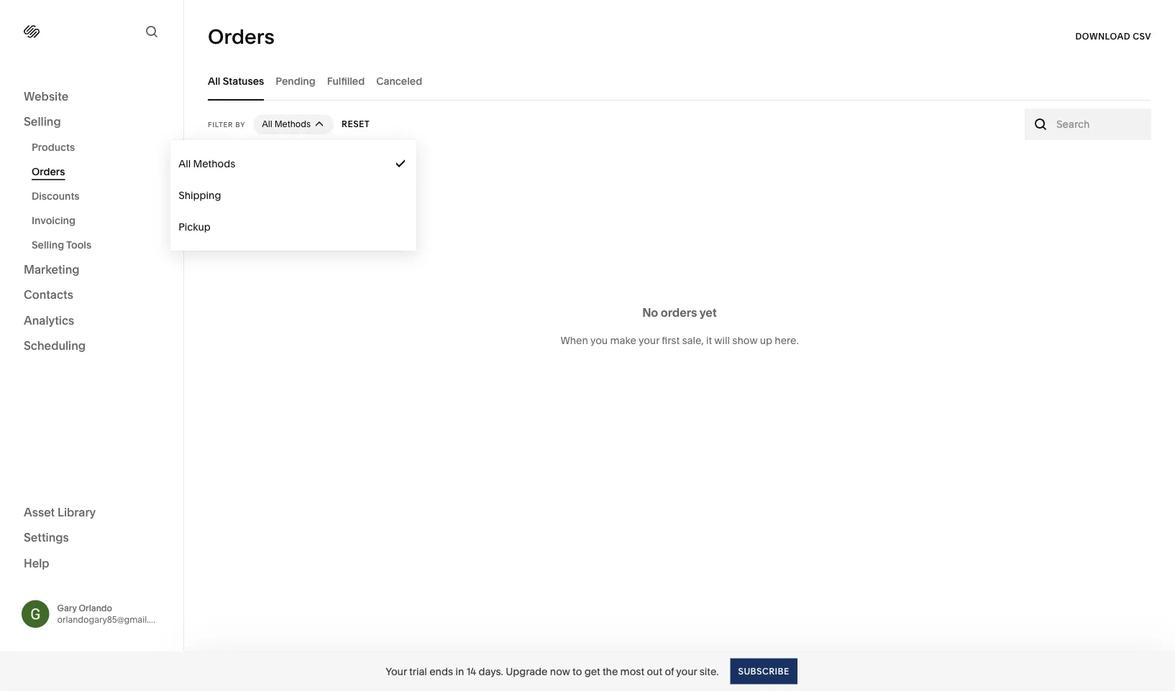 Task type: describe. For each thing, give the bounding box(es) containing it.
1 horizontal spatial methods
[[275, 119, 311, 129]]

1 horizontal spatial your
[[676, 666, 697, 678]]

library
[[58, 506, 96, 520]]

selling tools
[[32, 239, 91, 251]]

all statuses button
[[208, 61, 264, 101]]

all statuses
[[208, 75, 264, 87]]

tools
[[66, 239, 91, 251]]

of
[[665, 666, 674, 678]]

14
[[467, 666, 476, 678]]

canceled
[[376, 75, 422, 87]]

scheduling link
[[24, 338, 160, 355]]

0 horizontal spatial orders
[[32, 166, 65, 178]]

ends
[[430, 666, 453, 678]]

0 horizontal spatial methods
[[193, 158, 235, 170]]

help
[[24, 557, 49, 571]]

it
[[706, 334, 712, 347]]

all inside button
[[208, 75, 220, 87]]

show
[[732, 334, 758, 347]]

your trial ends in 14 days. upgrade now to get the most out of your site.
[[386, 666, 719, 678]]

when
[[561, 334, 588, 347]]

marketing link
[[24, 262, 160, 279]]

orlando
[[79, 604, 112, 614]]

statuses
[[223, 75, 264, 87]]

selling tools link
[[32, 233, 168, 257]]

selling link
[[24, 114, 160, 131]]

filter by
[[208, 120, 245, 129]]

website link
[[24, 88, 160, 105]]

out
[[647, 666, 662, 678]]

will
[[714, 334, 730, 347]]

get
[[585, 666, 600, 678]]

your
[[386, 666, 407, 678]]

website
[[24, 89, 69, 103]]

in
[[456, 666, 464, 678]]

pending button
[[276, 61, 316, 101]]

download
[[1076, 31, 1131, 42]]

trial
[[409, 666, 427, 678]]

contacts
[[24, 288, 73, 302]]

Search field
[[1057, 117, 1144, 132]]

subscribe button
[[730, 659, 797, 685]]

first
[[662, 334, 680, 347]]

download csv
[[1076, 31, 1152, 42]]

now
[[550, 666, 570, 678]]

here.
[[775, 334, 799, 347]]

0 vertical spatial all methods
[[262, 119, 311, 129]]

settings link
[[24, 530, 160, 547]]

yet
[[700, 306, 717, 320]]

0 vertical spatial orders
[[208, 24, 275, 49]]

no orders yet
[[642, 306, 717, 320]]

most
[[620, 666, 645, 678]]

asset
[[24, 506, 55, 520]]

site.
[[700, 666, 719, 678]]

up
[[760, 334, 772, 347]]

orders
[[661, 306, 697, 320]]

days.
[[479, 666, 503, 678]]

download csv button
[[1076, 24, 1152, 50]]



Task type: locate. For each thing, give the bounding box(es) containing it.
0 vertical spatial all
[[208, 75, 220, 87]]

asset library link
[[24, 505, 160, 522]]

0 vertical spatial methods
[[275, 119, 311, 129]]

all methods down pending button
[[262, 119, 311, 129]]

selling for selling tools
[[32, 239, 64, 251]]

upgrade
[[506, 666, 548, 678]]

tab list containing all statuses
[[208, 61, 1152, 101]]

1 vertical spatial selling
[[32, 239, 64, 251]]

methods down pending button
[[275, 119, 311, 129]]

0 vertical spatial your
[[639, 334, 660, 347]]

filter
[[208, 120, 233, 129]]

selling down website
[[24, 115, 61, 129]]

gary
[[57, 604, 77, 614]]

2 horizontal spatial all
[[262, 119, 272, 129]]

orders down the products
[[32, 166, 65, 178]]

your left the first
[[639, 334, 660, 347]]

you
[[590, 334, 608, 347]]

pickup
[[178, 221, 211, 233]]

fulfilled
[[327, 75, 365, 87]]

invoicing link
[[32, 209, 168, 233]]

1 vertical spatial your
[[676, 666, 697, 678]]

reset button
[[342, 111, 370, 137]]

1 vertical spatial all methods
[[178, 158, 235, 170]]

by
[[235, 120, 245, 129]]

0 horizontal spatial your
[[639, 334, 660, 347]]

methods up shipping
[[193, 158, 235, 170]]

0 vertical spatial selling
[[24, 115, 61, 129]]

scheduling
[[24, 339, 86, 353]]

help link
[[24, 556, 49, 572]]

tab list
[[208, 61, 1152, 101]]

all methods up shipping
[[178, 158, 235, 170]]

all up shipping
[[178, 158, 191, 170]]

your right of
[[676, 666, 697, 678]]

sale,
[[682, 334, 704, 347]]

marketing
[[24, 263, 80, 277]]

csv
[[1133, 31, 1152, 42]]

analytics link
[[24, 313, 160, 330]]

contacts link
[[24, 287, 160, 304]]

orders link
[[32, 160, 168, 184]]

pending
[[276, 75, 316, 87]]

asset library
[[24, 506, 96, 520]]

invoicing
[[32, 215, 75, 227]]

make
[[610, 334, 636, 347]]

all right by
[[262, 119, 272, 129]]

selling for selling
[[24, 115, 61, 129]]

reset
[[342, 119, 370, 129]]

shipping
[[178, 190, 221, 202]]

1 horizontal spatial all
[[208, 75, 220, 87]]

your
[[639, 334, 660, 347], [676, 666, 697, 678]]

1 horizontal spatial all methods
[[262, 119, 311, 129]]

all left statuses
[[208, 75, 220, 87]]

1 vertical spatial orders
[[32, 166, 65, 178]]

selling
[[24, 115, 61, 129], [32, 239, 64, 251]]

when you make your first sale, it will show up here.
[[561, 334, 799, 347]]

canceled button
[[376, 61, 422, 101]]

0 horizontal spatial all methods
[[178, 158, 235, 170]]

all
[[208, 75, 220, 87], [262, 119, 272, 129], [178, 158, 191, 170]]

to
[[573, 666, 582, 678]]

0 horizontal spatial all
[[178, 158, 191, 170]]

products
[[32, 141, 75, 154]]

no
[[642, 306, 658, 320]]

1 horizontal spatial orders
[[208, 24, 275, 49]]

the
[[603, 666, 618, 678]]

settings
[[24, 531, 69, 545]]

discounts
[[32, 190, 80, 202]]

all methods
[[262, 119, 311, 129], [178, 158, 235, 170]]

2 vertical spatial all
[[178, 158, 191, 170]]

orlandogary85@gmail.com
[[57, 615, 167, 626]]

methods
[[275, 119, 311, 129], [193, 158, 235, 170]]

fulfilled button
[[327, 61, 365, 101]]

1 vertical spatial all
[[262, 119, 272, 129]]

analytics
[[24, 314, 74, 328]]

products link
[[32, 135, 168, 160]]

subscribe
[[738, 667, 790, 677]]

orders up statuses
[[208, 24, 275, 49]]

gary orlando orlandogary85@gmail.com
[[57, 604, 167, 626]]

discounts link
[[32, 184, 168, 209]]

selling up 'marketing' at top
[[32, 239, 64, 251]]

orders
[[208, 24, 275, 49], [32, 166, 65, 178]]

1 vertical spatial methods
[[193, 158, 235, 170]]



Task type: vqa. For each thing, say whether or not it's contained in the screenshot.
the Data
no



